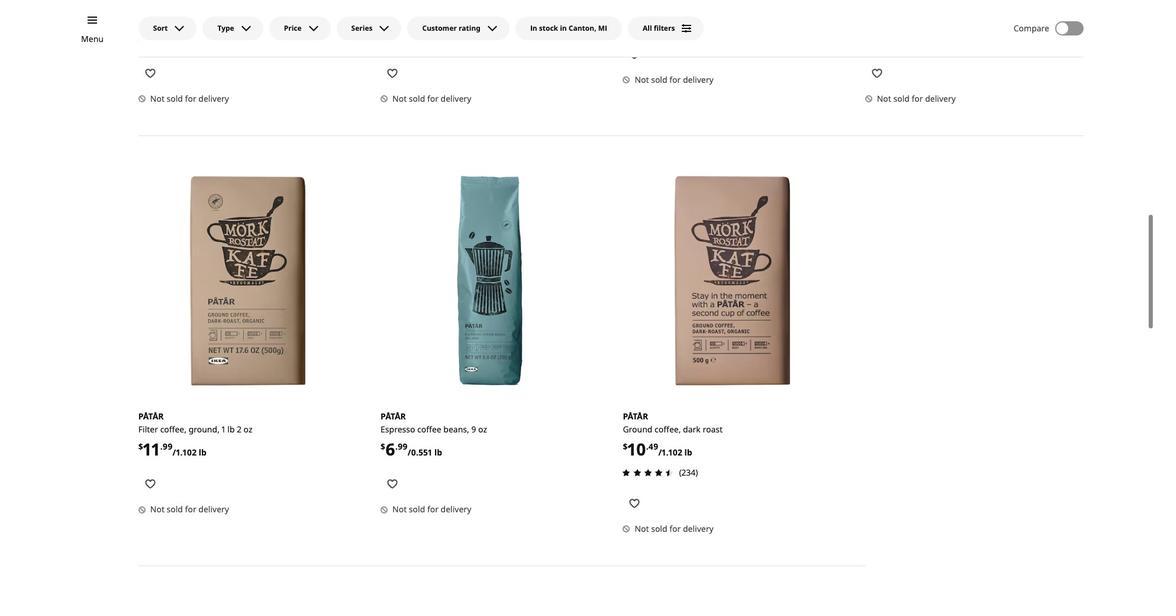 Task type: locate. For each thing, give the bounding box(es) containing it.
$ inside $ 6 . 79 /16.738 oz
[[138, 11, 143, 22]]

0 horizontal spatial påtår
[[138, 411, 164, 422]]

/1.102 up (2)
[[416, 17, 441, 28]]

oz right '2'
[[244, 424, 253, 435]]

0 horizontal spatial 11
[[143, 438, 160, 461]]

/1.102 up (234)
[[659, 447, 683, 458]]

$ inside $ 10 99 /1.102 lb
[[381, 11, 386, 22]]

coffee, inside påtår filter coffee, ground, 1 lb 2 oz $ 11 . 99 /1.102 lb
[[160, 424, 187, 435]]

lb inside $ 10 99 /1.102 lb
[[443, 17, 450, 28]]

oz inside $ 6 . 79 /16.738 oz
[[196, 17, 205, 28]]

10
[[386, 8, 404, 30], [628, 438, 647, 461]]

type button
[[203, 17, 263, 40]]

/1.102 down 'ground,'
[[173, 447, 197, 458]]

delivery
[[683, 74, 714, 85], [199, 93, 229, 104], [441, 93, 472, 104], [926, 93, 956, 104], [199, 504, 229, 515], [441, 504, 472, 515], [683, 523, 714, 534]]

(70)
[[195, 37, 209, 48]]

in stock in canton, mi
[[530, 23, 608, 33]]

/1.102 inside påtår ground coffee, dark roast $ 10 . 49 /1.102 lb
[[659, 447, 683, 458]]

beans,
[[444, 424, 469, 435]]

1 horizontal spatial 11
[[628, 8, 645, 30]]

2 horizontal spatial oz
[[479, 424, 487, 435]]

1 horizontal spatial coffee,
[[655, 424, 681, 435]]

coffee, up 49
[[655, 424, 681, 435]]

coffee
[[418, 424, 442, 435]]

/16.738
[[165, 17, 194, 28]]

1 horizontal spatial oz
[[244, 424, 253, 435]]

$ inside påtår filter coffee, ground, 1 lb 2 oz $ 11 . 99 /1.102 lb
[[138, 441, 143, 452]]

11 left filters
[[628, 8, 645, 30]]

49
[[649, 441, 659, 452]]

6 inside påtår espresso coffee beans, 9 oz $ 6 . 99 /0.551 lb
[[386, 438, 396, 461]]

11 down filter
[[143, 438, 160, 461]]

canton,
[[569, 23, 597, 33]]

lb right filters
[[684, 17, 691, 28]]

. inside påtår espresso coffee beans, 9 oz $ 6 . 99 /0.551 lb
[[396, 441, 398, 452]]

series button
[[337, 17, 402, 40]]

/1.102 inside $ 10 99 /1.102 lb
[[416, 17, 441, 28]]

in stock in canton, mi button
[[516, 17, 622, 40]]

not sold for delivery
[[635, 74, 714, 85], [150, 93, 229, 104], [393, 93, 472, 104], [877, 93, 956, 104], [150, 504, 229, 515], [393, 504, 472, 515], [635, 523, 714, 534]]

påtår up ground
[[623, 411, 649, 422]]

oz up (70)
[[196, 17, 205, 28]]

99
[[407, 11, 416, 22], [647, 11, 657, 22], [163, 441, 173, 452], [398, 441, 408, 452]]

påtår inside påtår ground coffee, dark roast $ 10 . 49 /1.102 lb
[[623, 411, 649, 422]]

2 horizontal spatial påtår
[[623, 411, 649, 422]]

0 horizontal spatial 6
[[143, 8, 153, 30]]

. inside påtår filter coffee, ground, 1 lb 2 oz $ 11 . 99 /1.102 lb
[[160, 441, 163, 452]]

/1.102
[[416, 17, 441, 28], [657, 17, 681, 28], [173, 447, 197, 458], [659, 447, 683, 458]]

customer
[[422, 23, 457, 33]]

coffee, for /1.102
[[655, 424, 681, 435]]

0 horizontal spatial oz
[[196, 17, 205, 28]]

in
[[530, 23, 538, 33]]

påtår filter coffee, ground, 1 lb 2 oz $ 11 . 99 /1.102 lb
[[138, 411, 253, 461]]

not
[[635, 74, 649, 85], [150, 93, 165, 104], [393, 93, 407, 104], [877, 93, 892, 104], [150, 504, 165, 515], [393, 504, 407, 515], [635, 523, 649, 534]]

sold
[[651, 74, 668, 85], [167, 93, 183, 104], [409, 93, 425, 104], [894, 93, 910, 104], [167, 504, 183, 515], [409, 504, 425, 515], [651, 523, 668, 534]]

oz right 9
[[479, 424, 487, 435]]

2 påtår from the left
[[381, 411, 406, 422]]

6
[[143, 8, 153, 30], [386, 438, 396, 461]]

1 horizontal spatial 6
[[386, 438, 396, 461]]

10 left 49
[[628, 438, 647, 461]]

lb inside påtår ground coffee, dark roast $ 10 . 49 /1.102 lb
[[685, 447, 693, 458]]

oz
[[196, 17, 205, 28], [244, 424, 253, 435], [479, 424, 487, 435]]

(234)
[[679, 467, 698, 478]]

dark
[[683, 424, 701, 435]]

påtår up filter
[[138, 411, 164, 422]]

lb
[[443, 17, 450, 28], [684, 17, 691, 28], [228, 424, 235, 435], [199, 447, 207, 458], [435, 447, 442, 458], [685, 447, 693, 458]]

(2)
[[437, 37, 447, 48]]

oz for 6
[[196, 17, 205, 28]]

1 påtår from the left
[[138, 411, 164, 422]]

1 horizontal spatial påtår
[[381, 411, 406, 422]]

lb inside påtår espresso coffee beans, 9 oz $ 6 . 99 /0.551 lb
[[435, 447, 442, 458]]

påtår ground coffee, dark roast $ 10 . 49 /1.102 lb
[[623, 411, 723, 461]]

all filters button
[[628, 17, 704, 40]]

påtår for 10
[[623, 411, 649, 422]]

6 left 79
[[143, 8, 153, 30]]

review: 4.6 out of 5 stars. total reviews: 234 image
[[620, 466, 677, 480]]

espresso
[[381, 424, 415, 435]]

0 vertical spatial 11
[[628, 8, 645, 30]]

coffee, right filter
[[160, 424, 187, 435]]

rating
[[459, 23, 481, 33]]

0 vertical spatial 10
[[386, 8, 404, 30]]

$
[[138, 11, 143, 22], [381, 11, 386, 22], [623, 11, 628, 22], [138, 441, 143, 452], [381, 441, 386, 452], [623, 441, 628, 452]]

2 coffee, from the left
[[655, 424, 681, 435]]

påtår for 11
[[138, 411, 164, 422]]

coffee, inside påtår ground coffee, dark roast $ 10 . 49 /1.102 lb
[[655, 424, 681, 435]]

coffee,
[[160, 424, 187, 435], [655, 424, 681, 435]]

lb up (234)
[[685, 447, 693, 458]]

2
[[237, 424, 242, 435]]

customer rating
[[422, 23, 481, 33]]

$ 11 . 99 /1.102 lb
[[623, 8, 691, 30]]

påtår up espresso at the bottom of the page
[[381, 411, 406, 422]]

1 vertical spatial 10
[[628, 438, 647, 461]]

roast
[[703, 424, 723, 435]]

11
[[628, 8, 645, 30], [143, 438, 160, 461]]

10 up review: 4.5 out of 5 stars. total reviews: 2 image on the left top
[[386, 8, 404, 30]]

1 vertical spatial 6
[[386, 438, 396, 461]]

1 horizontal spatial 10
[[628, 438, 647, 461]]

oz inside påtår espresso coffee beans, 9 oz $ 6 . 99 /0.551 lb
[[479, 424, 487, 435]]

.
[[153, 11, 156, 22], [645, 11, 647, 22], [160, 441, 163, 452], [396, 441, 398, 452], [647, 441, 649, 452]]

0 horizontal spatial coffee,
[[160, 424, 187, 435]]

/1.102 right all
[[657, 17, 681, 28]]

påtår inside påtår espresso coffee beans, 9 oz $ 6 . 99 /0.551 lb
[[381, 411, 406, 422]]

$ 6 . 79 /16.738 oz
[[138, 8, 205, 30]]

1 coffee, from the left
[[160, 424, 187, 435]]

. inside påtår ground coffee, dark roast $ 10 . 49 /1.102 lb
[[647, 441, 649, 452]]

påtår for 6
[[381, 411, 406, 422]]

6 down espresso at the bottom of the page
[[386, 438, 396, 461]]

lb inside '$ 11 . 99 /1.102 lb'
[[684, 17, 691, 28]]

3 påtår from the left
[[623, 411, 649, 422]]

for
[[670, 74, 681, 85], [185, 93, 196, 104], [427, 93, 439, 104], [912, 93, 924, 104], [185, 504, 196, 515], [427, 504, 439, 515], [670, 523, 681, 534]]

1 vertical spatial 11
[[143, 438, 160, 461]]

påtår inside påtår filter coffee, ground, 1 lb 2 oz $ 11 . 99 /1.102 lb
[[138, 411, 164, 422]]

påtår
[[138, 411, 164, 422], [381, 411, 406, 422], [623, 411, 649, 422]]

lb up (2)
[[443, 17, 450, 28]]

lb right /0.551
[[435, 447, 442, 458]]

/1.102 inside påtår filter coffee, ground, 1 lb 2 oz $ 11 . 99 /1.102 lb
[[173, 447, 197, 458]]



Task type: vqa. For each thing, say whether or not it's contained in the screenshot.
of
no



Task type: describe. For each thing, give the bounding box(es) containing it.
1
[[222, 424, 225, 435]]

$ 10 99 /1.102 lb
[[381, 8, 450, 30]]

oz inside påtår filter coffee, ground, 1 lb 2 oz $ 11 . 99 /1.102 lb
[[244, 424, 253, 435]]

coffee, for 11
[[160, 424, 187, 435]]

lb right the 1
[[228, 424, 235, 435]]

menu
[[81, 33, 104, 44]]

mi
[[598, 23, 608, 33]]

filter
[[138, 424, 158, 435]]

all filters
[[643, 23, 675, 33]]

99 inside påtår filter coffee, ground, 1 lb 2 oz $ 11 . 99 /1.102 lb
[[163, 441, 173, 452]]

. inside $ 6 . 79 /16.738 oz
[[153, 11, 156, 22]]

0 horizontal spatial 10
[[386, 8, 404, 30]]

påtår espresso coffee beans, 9 oz $ 6 . 99 /0.551 lb
[[381, 411, 487, 461]]

compare
[[1014, 23, 1050, 34]]

11 inside påtår filter coffee, ground, 1 lb 2 oz $ 11 . 99 /1.102 lb
[[143, 438, 160, 461]]

$ inside '$ 11 . 99 /1.102 lb'
[[623, 11, 628, 22]]

stock
[[539, 23, 558, 33]]

79
[[156, 11, 165, 22]]

ground
[[623, 424, 653, 435]]

type
[[218, 23, 234, 33]]

review: 4.8 out of 5 stars. total reviews: 70 image
[[135, 35, 192, 50]]

99 inside '$ 11 . 99 /1.102 lb'
[[647, 11, 657, 22]]

sort
[[153, 23, 168, 33]]

ground,
[[189, 424, 220, 435]]

lb down 'ground,'
[[199, 447, 207, 458]]

menu button
[[81, 33, 104, 46]]

0 vertical spatial 6
[[143, 8, 153, 30]]

in
[[560, 23, 567, 33]]

sort button
[[138, 17, 197, 40]]

$ inside påtår espresso coffee beans, 9 oz $ 6 . 99 /0.551 lb
[[381, 441, 386, 452]]

oz for espresso
[[479, 424, 487, 435]]

filters
[[654, 23, 675, 33]]

price button
[[269, 17, 331, 40]]

99 inside påtår espresso coffee beans, 9 oz $ 6 . 99 /0.551 lb
[[398, 441, 408, 452]]

/1.102 inside '$ 11 . 99 /1.102 lb'
[[657, 17, 681, 28]]

10 inside påtår ground coffee, dark roast $ 10 . 49 /1.102 lb
[[628, 438, 647, 461]]

$ inside påtår ground coffee, dark roast $ 10 . 49 /1.102 lb
[[623, 441, 628, 452]]

9
[[472, 424, 476, 435]]

. inside '$ 11 . 99 /1.102 lb'
[[645, 11, 647, 22]]

series
[[352, 23, 373, 33]]

/0.551
[[408, 447, 432, 458]]

99 inside $ 10 99 /1.102 lb
[[407, 11, 416, 22]]

review: 4.5 out of 5 stars. total reviews: 2 image
[[377, 35, 435, 50]]

price
[[284, 23, 302, 33]]

customer rating button
[[408, 17, 510, 40]]

all
[[643, 23, 652, 33]]



